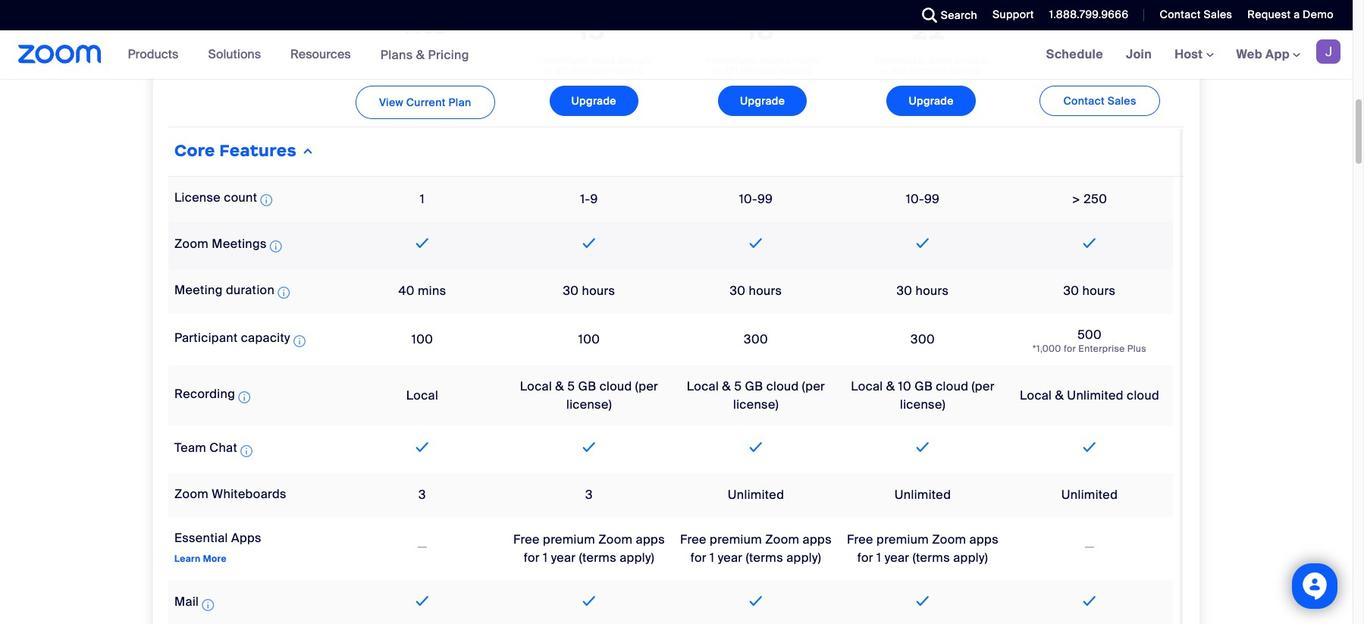 Task type: vqa. For each thing, say whether or not it's contained in the screenshot.


Task type: describe. For each thing, give the bounding box(es) containing it.
banner containing products
[[0, 30, 1353, 80]]

meetings navigation
[[1035, 30, 1353, 80]]

app
[[1266, 46, 1290, 62]]

local & unlimited cloud
[[1020, 388, 1160, 404]]

0 horizontal spatial sales
[[1108, 94, 1137, 108]]

3 30 from the left
[[897, 283, 913, 299]]

schedule
[[1046, 46, 1104, 62]]

*1,000
[[1033, 343, 1062, 355]]

10
[[899, 379, 912, 395]]

3 hours from the left
[[916, 283, 949, 299]]

1 vertical spatial contact sales
[[1064, 94, 1137, 108]]

demo
[[1303, 8, 1334, 21]]

whiteboards
[[212, 486, 287, 502]]

view current plan
[[379, 95, 471, 109]]

2 apply) from the left
[[787, 550, 822, 566]]

2 10-99 from the left
[[906, 191, 940, 207]]

solutions
[[208, 46, 261, 62]]

schedule link
[[1035, 30, 1115, 79]]

core features
[[174, 140, 297, 161]]

pricing
[[428, 47, 469, 63]]

view current plan link
[[356, 86, 495, 119]]

4 30 from the left
[[1064, 283, 1080, 299]]

cloud inside "local & 10 gb cloud (per license)"
[[936, 379, 969, 395]]

team chat application
[[174, 440, 256, 460]]

essential apps learn more
[[174, 530, 262, 565]]

13
[[577, 14, 606, 47]]

billed down $ 13 33
[[592, 55, 615, 67]]

product information navigation
[[117, 30, 481, 80]]

0 vertical spatial contact sales
[[1160, 8, 1233, 21]]

request a demo
[[1248, 8, 1334, 21]]

web app button
[[1237, 46, 1301, 62]]

meeting
[[174, 282, 223, 298]]

meeting duration application
[[174, 282, 293, 302]]

1 10-99 from the left
[[739, 191, 773, 207]]

2 apps from the left
[[803, 532, 832, 547]]

$15.99
[[555, 65, 583, 78]]

participant capacity
[[174, 330, 290, 346]]

2 local & 5 gb cloud (per license) from the left
[[687, 379, 825, 413]]

products button
[[128, 30, 185, 79]]

host
[[1175, 46, 1206, 62]]

$ 22 49
[[899, 14, 964, 47]]

billed down $ 22 49
[[930, 55, 952, 67]]

$ 18 33
[[734, 14, 792, 47]]

billed right $15.99
[[585, 65, 608, 78]]

team chat
[[174, 440, 237, 456]]

40
[[399, 283, 415, 299]]

upgrade for 18
[[740, 94, 785, 108]]

annually for 18
[[786, 55, 820, 67]]

team chat image
[[240, 442, 253, 460]]

right image
[[301, 145, 316, 157]]

>
[[1072, 191, 1081, 207]]

0 vertical spatial sales
[[1204, 8, 1233, 21]]

500
[[1078, 327, 1102, 343]]

1 5 from the left
[[567, 379, 575, 395]]

3 upgrade from the left
[[909, 94, 954, 108]]

1 (per from the left
[[635, 379, 659, 395]]

1 free premium zoom apps for 1 year (terms apply) from the left
[[513, 532, 665, 566]]

products
[[128, 46, 179, 62]]

mail image
[[202, 596, 214, 614]]

2 (per from the left
[[802, 379, 825, 395]]

participant capacity application
[[174, 330, 309, 351]]

chat
[[210, 440, 237, 456]]

license count application
[[174, 190, 276, 210]]

apps
[[231, 530, 262, 546]]

2 premium from the left
[[710, 532, 762, 547]]

plus
[[1128, 343, 1147, 355]]

250
[[1084, 191, 1108, 207]]

1-9
[[580, 191, 598, 207]]

3 apps from the left
[[970, 532, 999, 547]]

team
[[174, 440, 206, 456]]

2 300 from the left
[[911, 332, 935, 348]]

/month/user, billed annually or $15.99 billed monthly
[[537, 55, 652, 78]]

zoom meetings
[[174, 236, 267, 252]]

1 license) from the left
[[567, 397, 612, 413]]

/month/user, billed annually or $21.99 billed monthly
[[705, 55, 820, 78]]

monthly for 13
[[610, 65, 643, 78]]

gb inside "local & 10 gb cloud (per license)"
[[915, 379, 933, 395]]

search
[[941, 8, 978, 22]]

count
[[224, 190, 257, 205]]

1 10- from the left
[[739, 191, 758, 207]]

web
[[1237, 46, 1263, 62]]

2 30 hours from the left
[[730, 283, 782, 299]]

core features cell
[[168, 133, 1185, 170]]

4 30 hours from the left
[[1064, 283, 1116, 299]]

1 30 hours from the left
[[563, 283, 615, 299]]

(per inside "local & 10 gb cloud (per license)"
[[972, 379, 995, 395]]

/month/user, for 13
[[537, 55, 590, 67]]

participant capacity image
[[293, 332, 306, 350]]

join link
[[1115, 30, 1164, 79]]

meeting duration image
[[278, 284, 290, 302]]

$ for 22
[[899, 18, 907, 33]]

1 apply) from the left
[[620, 550, 655, 566]]

or for 13
[[545, 65, 553, 78]]

annually for 13
[[617, 55, 652, 67]]

monthly for 18
[[779, 65, 812, 78]]

4 hours from the left
[[1083, 283, 1116, 299]]

$ 13 33
[[566, 14, 622, 47]]

40 mins
[[399, 283, 446, 299]]

host button
[[1175, 46, 1214, 62]]

2 3 from the left
[[586, 487, 593, 503]]

billed right $21.99
[[754, 65, 776, 78]]

zoom meetings application
[[174, 236, 285, 256]]

upgrade link for 13
[[550, 86, 639, 116]]

2 gb from the left
[[745, 379, 763, 395]]

web app
[[1237, 46, 1290, 62]]

2 free premium zoom apps for 1 year (terms apply) from the left
[[680, 532, 832, 566]]

a
[[1294, 8, 1300, 21]]

$26.99
[[892, 65, 921, 78]]

plans
[[380, 47, 413, 63]]

license
[[174, 190, 221, 205]]

upgrade link for 18
[[718, 86, 807, 116]]

more
[[203, 553, 227, 565]]

support
[[993, 8, 1034, 21]]

plan
[[449, 95, 471, 109]]

current
[[406, 95, 446, 109]]

18
[[745, 14, 775, 47]]

1 local & 5 gb cloud (per license) from the left
[[520, 379, 659, 413]]

$ for 13
[[566, 18, 573, 33]]

mail
[[174, 594, 199, 610]]

zoom meetings image
[[270, 238, 282, 256]]

resources button
[[291, 30, 358, 79]]



Task type: locate. For each thing, give the bounding box(es) containing it.
30
[[563, 283, 579, 299], [730, 283, 746, 299], [897, 283, 913, 299], [1064, 283, 1080, 299]]

2 horizontal spatial upgrade
[[909, 94, 954, 108]]

&
[[416, 47, 425, 63], [555, 379, 564, 395], [722, 379, 731, 395], [886, 379, 895, 395], [1055, 388, 1064, 404]]

1 horizontal spatial $
[[734, 18, 742, 33]]

billed right $26.99
[[923, 65, 946, 78]]

1 horizontal spatial /month/user,
[[705, 55, 759, 67]]

unlimited
[[1067, 388, 1124, 404], [728, 487, 784, 503], [895, 487, 951, 503], [1062, 487, 1118, 503]]

license count image
[[260, 191, 273, 210]]

banner
[[0, 30, 1353, 80]]

/month/user, inside /month/user, billed annually or $21.99 billed monthly
[[705, 55, 759, 67]]

1 horizontal spatial 10-
[[906, 191, 925, 207]]

1 monthly from the left
[[610, 65, 643, 78]]

0 horizontal spatial local & 5 gb cloud (per license)
[[520, 379, 659, 413]]

0 horizontal spatial upgrade
[[572, 94, 617, 108]]

2 $ from the left
[[734, 18, 742, 33]]

2 upgrade link from the left
[[718, 86, 807, 116]]

2 horizontal spatial free premium zoom apps for 1 year (terms apply)
[[847, 532, 999, 566]]

1 horizontal spatial monthly
[[779, 65, 812, 78]]

2 license) from the left
[[733, 397, 779, 413]]

year
[[551, 550, 576, 566], [718, 550, 743, 566], [885, 550, 910, 566]]

license count
[[174, 190, 257, 205]]

0 horizontal spatial 10-99
[[739, 191, 773, 207]]

monthly inside /month/user, billed annually or $26.99 billed monthly
[[948, 65, 982, 78]]

0 horizontal spatial (terms
[[579, 550, 617, 566]]

solutions button
[[208, 30, 268, 79]]

1.888.799.9666
[[1050, 8, 1129, 21]]

annually down $ 18 33 at the right top of page
[[786, 55, 820, 67]]

/month/user, down 13 at the left top of page
[[537, 55, 590, 67]]

0 horizontal spatial premium
[[543, 532, 595, 547]]

3 license) from the left
[[900, 397, 946, 413]]

3
[[419, 487, 426, 503], [586, 487, 593, 503]]

2 horizontal spatial annually
[[955, 55, 989, 67]]

monthly down $ 18 33 at the right top of page
[[779, 65, 812, 78]]

/month/user, down 18
[[705, 55, 759, 67]]

0 horizontal spatial 10-
[[739, 191, 758, 207]]

annually down $ 13 33
[[617, 55, 652, 67]]

$ left 13 at the left top of page
[[566, 18, 573, 33]]

/month/user, inside /month/user, billed annually or $26.99 billed monthly
[[874, 55, 928, 67]]

2 horizontal spatial apps
[[970, 532, 999, 547]]

1 or from the left
[[545, 65, 553, 78]]

1 premium from the left
[[543, 532, 595, 547]]

contact down schedule link
[[1064, 94, 1105, 108]]

0 horizontal spatial free premium zoom apps for 1 year (terms apply)
[[513, 532, 665, 566]]

2 or from the left
[[713, 65, 722, 78]]

free premium zoom apps for 1 year (terms apply)
[[513, 532, 665, 566], [680, 532, 832, 566], [847, 532, 999, 566]]

0 horizontal spatial contact
[[1064, 94, 1105, 108]]

annually inside /month/user, billed annually or $21.99 billed monthly
[[786, 55, 820, 67]]

$21.99
[[724, 65, 752, 78]]

join
[[1126, 46, 1152, 62]]

1 not included image from the left
[[415, 539, 430, 557]]

1 horizontal spatial (terms
[[746, 550, 784, 566]]

/month/user,
[[537, 55, 590, 67], [705, 55, 759, 67], [874, 55, 928, 67]]

1 (terms from the left
[[579, 550, 617, 566]]

support link
[[982, 0, 1038, 30], [993, 8, 1034, 21]]

1-
[[580, 191, 590, 207]]

33 inside $ 13 33
[[607, 19, 622, 33]]

recording image
[[238, 388, 250, 406]]

or left $21.99
[[713, 65, 722, 78]]

0 horizontal spatial apps
[[636, 532, 665, 547]]

resources
[[291, 46, 351, 62]]

sales down join link on the top right of page
[[1108, 94, 1137, 108]]

3 upgrade link from the left
[[887, 86, 976, 116]]

2 not included image from the left
[[1083, 539, 1097, 557]]

1
[[420, 191, 425, 207], [543, 550, 548, 566], [710, 550, 715, 566], [877, 550, 882, 566]]

2 horizontal spatial /month/user,
[[874, 55, 928, 67]]

0 horizontal spatial monthly
[[610, 65, 643, 78]]

3 30 hours from the left
[[897, 283, 949, 299]]

upgrade down /month/user, billed annually or $15.99 billed monthly
[[572, 94, 617, 108]]

upgrade down /month/user, billed annually or $21.99 billed monthly
[[740, 94, 785, 108]]

1 year from the left
[[551, 550, 576, 566]]

apply)
[[620, 550, 655, 566], [787, 550, 822, 566], [954, 550, 988, 566]]

1 horizontal spatial gb
[[745, 379, 763, 395]]

0 horizontal spatial 33
[[607, 19, 622, 33]]

$ inside $ 22 49
[[899, 18, 907, 33]]

contact sales down schedule link
[[1064, 94, 1137, 108]]

monthly inside /month/user, billed annually or $15.99 billed monthly
[[610, 65, 643, 78]]

plans & pricing
[[380, 47, 469, 63]]

3 $ from the left
[[899, 18, 907, 33]]

upgrade link
[[550, 86, 639, 116], [718, 86, 807, 116], [887, 86, 976, 116]]

upgrade for 13
[[572, 94, 617, 108]]

/month/user, for 18
[[705, 55, 759, 67]]

$ inside $ 13 33
[[566, 18, 573, 33]]

1 horizontal spatial contact
[[1160, 8, 1201, 21]]

capacity
[[241, 330, 290, 346]]

contact sales
[[1160, 8, 1233, 21], [1064, 94, 1137, 108]]

1 horizontal spatial year
[[718, 550, 743, 566]]

contact
[[1160, 8, 1201, 21], [1064, 94, 1105, 108]]

zoom logo image
[[18, 45, 101, 64]]

billed down $ 18 33 at the right top of page
[[761, 55, 784, 67]]

0 horizontal spatial 100
[[412, 332, 433, 348]]

local & 10 gb cloud (per license)
[[851, 379, 995, 413]]

upgrade link down /month/user, billed annually or $21.99 billed monthly
[[718, 86, 807, 116]]

99
[[758, 191, 773, 207], [925, 191, 940, 207]]

local inside "local & 10 gb cloud (per license)"
[[851, 379, 883, 395]]

1 horizontal spatial or
[[713, 65, 722, 78]]

view
[[379, 95, 404, 109]]

search button
[[911, 0, 982, 30]]

9
[[590, 191, 598, 207]]

0 horizontal spatial year
[[551, 550, 576, 566]]

monthly inside /month/user, billed annually or $21.99 billed monthly
[[779, 65, 812, 78]]

zoom inside application
[[174, 236, 209, 252]]

1 horizontal spatial 33
[[776, 19, 792, 33]]

learn more link
[[174, 553, 227, 565]]

upgrade link down /month/user, billed annually or $26.99 billed monthly
[[887, 86, 976, 116]]

annually down 49
[[955, 55, 989, 67]]

or inside /month/user, billed annually or $26.99 billed monthly
[[881, 65, 890, 78]]

license) inside "local & 10 gb cloud (per license)"
[[900, 397, 946, 413]]

1 vertical spatial contact
[[1064, 94, 1105, 108]]

enterprise
[[1079, 343, 1125, 355]]

plans & pricing link
[[380, 47, 469, 63], [380, 47, 469, 63]]

upgrade down /month/user, billed annually or $26.99 billed monthly
[[909, 94, 954, 108]]

2 (terms from the left
[[746, 550, 784, 566]]

3 free premium zoom apps for 1 year (terms apply) from the left
[[847, 532, 999, 566]]

3 gb from the left
[[915, 379, 933, 395]]

meeting duration
[[174, 282, 275, 298]]

billed
[[592, 55, 615, 67], [761, 55, 784, 67], [930, 55, 952, 67], [585, 65, 608, 78], [754, 65, 776, 78], [923, 65, 946, 78]]

1 horizontal spatial 10-99
[[906, 191, 940, 207]]

$ for 18
[[734, 18, 742, 33]]

3 annually from the left
[[955, 55, 989, 67]]

1 annually from the left
[[617, 55, 652, 67]]

500 *1,000 for enterprise plus
[[1033, 327, 1147, 355]]

3 monthly from the left
[[948, 65, 982, 78]]

$ inside $ 18 33
[[734, 18, 742, 33]]

recording application
[[174, 386, 253, 407]]

2 horizontal spatial (terms
[[913, 550, 950, 566]]

33 inside $ 18 33
[[776, 19, 792, 33]]

contact sales link
[[1149, 0, 1237, 30], [1160, 8, 1233, 21], [1040, 86, 1160, 116]]

10-
[[739, 191, 758, 207], [906, 191, 925, 207]]

0 horizontal spatial gb
[[578, 379, 597, 395]]

sales up host dropdown button
[[1204, 8, 1233, 21]]

1 horizontal spatial 300
[[911, 332, 935, 348]]

mins
[[418, 283, 446, 299]]

22
[[911, 14, 946, 47]]

1 3 from the left
[[419, 487, 426, 503]]

(per
[[635, 379, 659, 395], [802, 379, 825, 395], [972, 379, 995, 395]]

2 horizontal spatial license)
[[900, 397, 946, 413]]

/month/user, inside /month/user, billed annually or $15.99 billed monthly
[[537, 55, 590, 67]]

1 horizontal spatial upgrade
[[740, 94, 785, 108]]

2 annually from the left
[[786, 55, 820, 67]]

0 horizontal spatial annually
[[617, 55, 652, 67]]

monthly down 49
[[948, 65, 982, 78]]

included image
[[579, 234, 599, 252], [746, 234, 766, 252], [913, 234, 933, 252], [412, 439, 432, 457], [579, 439, 599, 457], [746, 439, 766, 457], [913, 439, 933, 457], [1080, 439, 1100, 457], [579, 593, 599, 611]]

1 horizontal spatial contact sales
[[1160, 8, 1233, 21]]

3 year from the left
[[885, 550, 910, 566]]

1 horizontal spatial 100
[[579, 332, 600, 348]]

1 horizontal spatial 3
[[586, 487, 593, 503]]

or left $15.99
[[545, 65, 553, 78]]

1 upgrade link from the left
[[550, 86, 639, 116]]

recording
[[174, 386, 235, 402]]

1 /month/user, from the left
[[537, 55, 590, 67]]

$
[[566, 18, 573, 33], [734, 18, 742, 33], [899, 18, 907, 33]]

0 horizontal spatial apply)
[[620, 550, 655, 566]]

$ left 18
[[734, 18, 742, 33]]

apps
[[636, 532, 665, 547], [803, 532, 832, 547], [970, 532, 999, 547]]

1 apps from the left
[[636, 532, 665, 547]]

0 horizontal spatial upgrade link
[[550, 86, 639, 116]]

monthly
[[610, 65, 643, 78], [779, 65, 812, 78], [948, 65, 982, 78]]

1 horizontal spatial 99
[[925, 191, 940, 207]]

0 horizontal spatial license)
[[567, 397, 612, 413]]

1 horizontal spatial apps
[[803, 532, 832, 547]]

or left $26.99
[[881, 65, 890, 78]]

annually inside /month/user, billed annually or $15.99 billed monthly
[[617, 55, 652, 67]]

3 apply) from the left
[[954, 550, 988, 566]]

1 $ from the left
[[566, 18, 573, 33]]

1 horizontal spatial (per
[[802, 379, 825, 395]]

2 5 from the left
[[734, 379, 742, 395]]

features
[[219, 140, 297, 161]]

participant
[[174, 330, 238, 346]]

/month/user, billed annually or $26.99 billed monthly
[[874, 55, 989, 78]]

0 horizontal spatial 300
[[744, 332, 768, 348]]

2 monthly from the left
[[779, 65, 812, 78]]

0 horizontal spatial $
[[566, 18, 573, 33]]

1 horizontal spatial premium
[[710, 532, 762, 547]]

2 99 from the left
[[925, 191, 940, 207]]

1 horizontal spatial local & 5 gb cloud (per license)
[[687, 379, 825, 413]]

monthly down $ 13 33
[[610, 65, 643, 78]]

33 for 18
[[776, 19, 792, 33]]

1 99 from the left
[[758, 191, 773, 207]]

duration
[[226, 282, 275, 298]]

0 vertical spatial contact
[[1160, 8, 1201, 21]]

0 horizontal spatial (per
[[635, 379, 659, 395]]

2 30 from the left
[[730, 283, 746, 299]]

request
[[1248, 8, 1291, 21]]

contact sales up host dropdown button
[[1160, 8, 1233, 21]]

0 horizontal spatial 3
[[419, 487, 426, 503]]

annually inside /month/user, billed annually or $26.99 billed monthly
[[955, 55, 989, 67]]

0 horizontal spatial 5
[[567, 379, 575, 395]]

request a demo link
[[1237, 0, 1353, 30], [1248, 8, 1334, 21]]

or for 18
[[713, 65, 722, 78]]

> 250
[[1072, 191, 1108, 207]]

3 or from the left
[[881, 65, 890, 78]]

learn
[[174, 553, 201, 565]]

0 horizontal spatial 99
[[758, 191, 773, 207]]

1 horizontal spatial not included image
[[1083, 539, 1097, 557]]

3 (terms from the left
[[913, 550, 950, 566]]

upgrade link down /month/user, billed annually or $15.99 billed monthly
[[550, 86, 639, 116]]

33 right 18
[[776, 19, 792, 33]]

1 horizontal spatial license)
[[733, 397, 779, 413]]

33 for 13
[[607, 19, 622, 33]]

or inside /month/user, billed annually or $15.99 billed monthly
[[545, 65, 553, 78]]

1 horizontal spatial apply)
[[787, 550, 822, 566]]

1 gb from the left
[[578, 379, 597, 395]]

cloud
[[600, 379, 632, 395], [767, 379, 799, 395], [936, 379, 969, 395], [1127, 388, 1160, 404]]

sales
[[1204, 8, 1233, 21], [1108, 94, 1137, 108]]

core
[[174, 140, 215, 161]]

1 horizontal spatial annually
[[786, 55, 820, 67]]

0 horizontal spatial or
[[545, 65, 553, 78]]

1.888.799.9666 button
[[1038, 0, 1133, 30], [1050, 8, 1129, 21]]

1 30 from the left
[[563, 283, 579, 299]]

3 (per from the left
[[972, 379, 995, 395]]

100
[[412, 332, 433, 348], [579, 332, 600, 348]]

1 horizontal spatial upgrade link
[[718, 86, 807, 116]]

0 horizontal spatial not included image
[[415, 539, 430, 557]]

license)
[[567, 397, 612, 413], [733, 397, 779, 413], [900, 397, 946, 413]]

& inside product information navigation
[[416, 47, 425, 63]]

1 horizontal spatial sales
[[1204, 8, 1233, 21]]

or inside /month/user, billed annually or $21.99 billed monthly
[[713, 65, 722, 78]]

3 premium from the left
[[877, 532, 929, 547]]

local & 5 gb cloud (per license)
[[520, 379, 659, 413], [687, 379, 825, 413]]

2 horizontal spatial upgrade link
[[887, 86, 976, 116]]

2 horizontal spatial $
[[899, 18, 907, 33]]

2 horizontal spatial gb
[[915, 379, 933, 395]]

gb
[[578, 379, 597, 395], [745, 379, 763, 395], [915, 379, 933, 395]]

1 300 from the left
[[744, 332, 768, 348]]

3 /month/user, from the left
[[874, 55, 928, 67]]

1 33 from the left
[[607, 19, 622, 33]]

mail application
[[174, 594, 217, 614]]

included image
[[412, 234, 432, 252], [1080, 234, 1100, 252], [412, 593, 432, 611], [746, 593, 766, 611], [913, 593, 933, 611], [1080, 593, 1100, 611]]

for
[[1064, 343, 1076, 355], [524, 550, 540, 566], [691, 550, 707, 566], [858, 550, 874, 566]]

1 100 from the left
[[412, 332, 433, 348]]

or
[[545, 65, 553, 78], [713, 65, 722, 78], [881, 65, 890, 78]]

annually
[[617, 55, 652, 67], [786, 55, 820, 67], [955, 55, 989, 67]]

for inside "500 *1,000 for enterprise plus"
[[1064, 343, 1076, 355]]

(terms
[[579, 550, 617, 566], [746, 550, 784, 566], [913, 550, 950, 566]]

2 horizontal spatial monthly
[[948, 65, 982, 78]]

2 hours from the left
[[749, 283, 782, 299]]

2 horizontal spatial or
[[881, 65, 890, 78]]

2 year from the left
[[718, 550, 743, 566]]

meetings
[[212, 236, 267, 252]]

2 10- from the left
[[906, 191, 925, 207]]

1 upgrade from the left
[[572, 94, 617, 108]]

49
[[947, 19, 964, 33]]

essential
[[174, 530, 228, 546]]

zoom whiteboards
[[174, 486, 287, 502]]

hours
[[582, 283, 615, 299], [749, 283, 782, 299], [916, 283, 949, 299], [1083, 283, 1116, 299]]

2 /month/user, from the left
[[705, 55, 759, 67]]

local
[[520, 379, 552, 395], [687, 379, 719, 395], [851, 379, 883, 395], [406, 388, 439, 404], [1020, 388, 1052, 404]]

0 horizontal spatial contact sales
[[1064, 94, 1137, 108]]

33 right 13 at the left top of page
[[607, 19, 622, 33]]

0 horizontal spatial /month/user,
[[537, 55, 590, 67]]

& inside "local & 10 gb cloud (per license)"
[[886, 379, 895, 395]]

30 hours
[[563, 283, 615, 299], [730, 283, 782, 299], [897, 283, 949, 299], [1064, 283, 1116, 299]]

1 hours from the left
[[582, 283, 615, 299]]

2 horizontal spatial apply)
[[954, 550, 988, 566]]

2 horizontal spatial year
[[885, 550, 910, 566]]

2 horizontal spatial (per
[[972, 379, 995, 395]]

1 horizontal spatial 5
[[734, 379, 742, 395]]

2 horizontal spatial premium
[[877, 532, 929, 547]]

1 horizontal spatial free premium zoom apps for 1 year (terms apply)
[[680, 532, 832, 566]]

/month/user, down 22
[[874, 55, 928, 67]]

profile picture image
[[1317, 39, 1341, 64]]

not included image
[[415, 539, 430, 557], [1083, 539, 1097, 557]]

1 vertical spatial sales
[[1108, 94, 1137, 108]]

2 33 from the left
[[776, 19, 792, 33]]

contact up host
[[1160, 8, 1201, 21]]

2 upgrade from the left
[[740, 94, 785, 108]]

2 100 from the left
[[579, 332, 600, 348]]

$ left 22
[[899, 18, 907, 33]]



